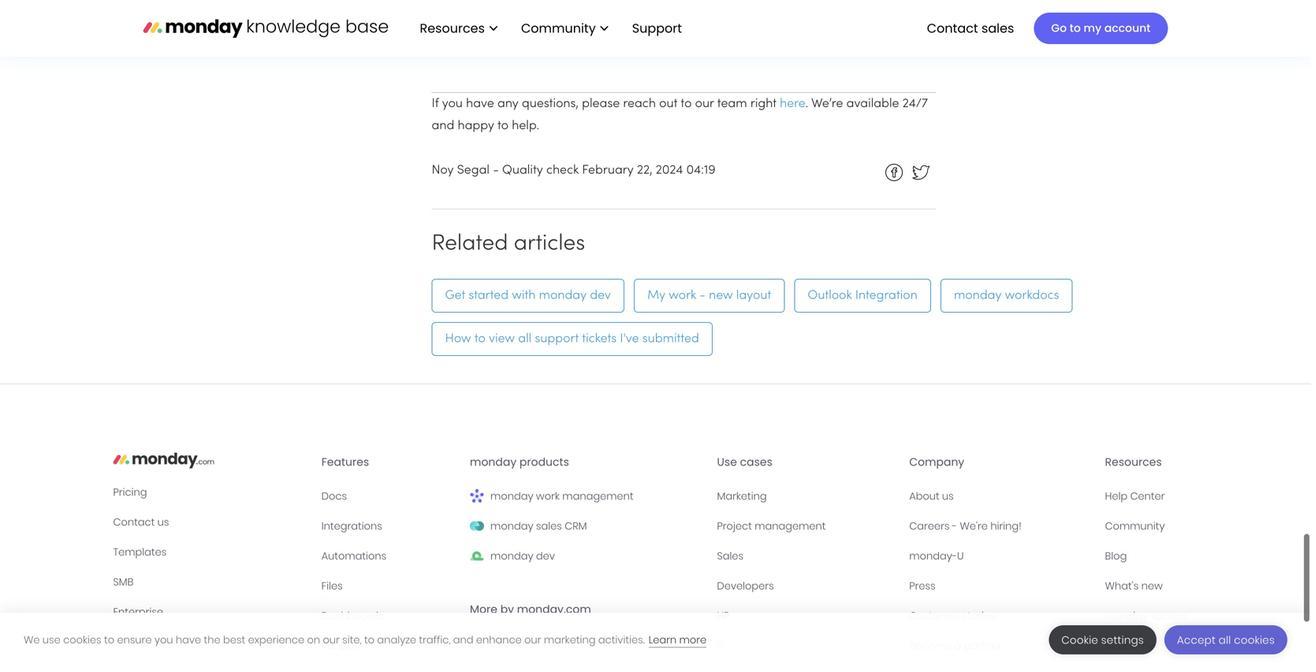 Task type: locate. For each thing, give the bounding box(es) containing it.
traffic,
[[419, 634, 451, 648]]

monday products
[[470, 455, 569, 470]]

monday logo image
[[113, 448, 214, 473]]

help center
[[1105, 490, 1165, 504]]

monday right with
[[539, 290, 587, 302]]

sales inside main element
[[982, 19, 1014, 37]]

monday dev
[[490, 550, 555, 564]]

1 vertical spatial work
[[536, 490, 560, 504]]

1 vertical spatial have
[[176, 634, 201, 648]]

outlook
[[808, 290, 852, 302]]

1 horizontal spatial us
[[942, 490, 954, 504]]

sales left go
[[982, 19, 1014, 37]]

questions,
[[522, 98, 579, 110]]

monday inside the monday work management link
[[490, 490, 533, 504]]

we're
[[811, 98, 843, 110]]

2 horizontal spatial -
[[952, 520, 957, 534]]

0 vertical spatial community link
[[513, 15, 616, 42]]

community
[[521, 19, 596, 37], [1105, 520, 1165, 534]]

management down marketing link
[[755, 520, 826, 534]]

monday right "monday dev product management software" icon
[[490, 550, 533, 564]]

integrations
[[321, 520, 382, 534]]

0 vertical spatial us
[[942, 490, 954, 504]]

0 horizontal spatial cookies
[[63, 634, 101, 648]]

1 vertical spatial and
[[453, 634, 474, 648]]

dashboards link
[[321, 608, 457, 625]]

cookie settings
[[1062, 634, 1144, 648]]

all right view
[[518, 334, 532, 345]]

contact inside main element
[[927, 19, 978, 37]]

community down 'help center' at the right bottom
[[1105, 520, 1165, 534]]

- right segal on the left top of the page
[[493, 165, 499, 177]]

academy
[[1105, 640, 1154, 654]]

outlook integration
[[808, 290, 918, 302]]

become a partner
[[909, 640, 1002, 654]]

community link up questions,
[[513, 15, 616, 42]]

the
[[204, 634, 220, 648]]

you right ensure
[[154, 634, 173, 648]]

cookies inside button
[[1234, 634, 1275, 648]]

1 vertical spatial all
[[1219, 634, 1231, 648]]

files link
[[321, 578, 457, 595]]

0 horizontal spatial sales
[[536, 520, 562, 534]]

sales
[[717, 550, 744, 564]]

footer wm logo image
[[470, 490, 484, 504]]

0 vertical spatial and
[[432, 120, 454, 132]]

site,
[[342, 634, 362, 648]]

canvas link
[[470, 636, 704, 653]]

0 horizontal spatial community
[[521, 19, 596, 37]]

1 horizontal spatial management
[[755, 520, 826, 534]]

have up happy
[[466, 98, 494, 110]]

0 horizontal spatial contact
[[113, 516, 155, 530]]

blog link
[[1105, 548, 1198, 566]]

started
[[469, 290, 509, 302]]

work up monday sales crm
[[536, 490, 560, 504]]

all
[[518, 334, 532, 345], [1219, 634, 1231, 648]]

0 vertical spatial work
[[669, 290, 696, 302]]

1 horizontal spatial community
[[1105, 520, 1165, 534]]

1 vertical spatial dev
[[536, 550, 555, 564]]

best
[[223, 634, 245, 648]]

resources up the if
[[420, 19, 485, 37]]

1 horizontal spatial resources
[[1105, 455, 1162, 470]]

0 horizontal spatial you
[[154, 634, 173, 648]]

0 horizontal spatial work
[[536, 490, 560, 504]]

0 vertical spatial -
[[493, 165, 499, 177]]

1 vertical spatial you
[[154, 634, 173, 648]]

- left the we're
[[952, 520, 957, 534]]

1 horizontal spatial -
[[700, 290, 706, 302]]

monday inside monday spaces link
[[1105, 610, 1148, 624]]

customer
[[909, 610, 960, 624]]

you inside dialog
[[154, 634, 173, 648]]

marketing
[[544, 634, 596, 648]]

sales for monday
[[536, 520, 562, 534]]

resources up 'help center' at the right bottom
[[1105, 455, 1162, 470]]

0 horizontal spatial have
[[176, 634, 201, 648]]

company
[[909, 455, 965, 470]]

careers
[[909, 520, 950, 534]]

related
[[432, 234, 508, 255]]

us
[[942, 490, 954, 504], [157, 516, 169, 530]]

monday right footer wm logo on the left of page
[[490, 490, 533, 504]]

management up monday sales crm link
[[562, 490, 634, 504]]

all right accept
[[1219, 634, 1231, 648]]

project
[[717, 520, 752, 534]]

here link
[[780, 98, 806, 110]]

sales left crm
[[536, 520, 562, 534]]

happy
[[458, 120, 494, 132]]

what's
[[1105, 580, 1139, 594]]

0 vertical spatial have
[[466, 98, 494, 110]]

monday workdocs
[[954, 290, 1059, 302]]

1 horizontal spatial cookies
[[1234, 634, 1275, 648]]

to right 'site,'
[[364, 634, 375, 648]]

submitted
[[642, 334, 699, 345]]

cookies right use
[[63, 634, 101, 648]]

new left layout
[[709, 290, 733, 302]]

dev down monday sales crm
[[536, 550, 555, 564]]

0 horizontal spatial community link
[[513, 15, 616, 42]]

docs link
[[321, 488, 457, 506]]

to left help.
[[498, 120, 509, 132]]

hr
[[717, 610, 730, 624]]

1 horizontal spatial contact
[[927, 19, 978, 37]]

0 horizontal spatial all
[[518, 334, 532, 345]]

1 horizontal spatial new
[[1142, 580, 1163, 594]]

0 vertical spatial management
[[562, 490, 634, 504]]

1 vertical spatial sales
[[536, 520, 562, 534]]

1 vertical spatial contact
[[113, 516, 155, 530]]

become a partner link
[[909, 638, 1093, 655]]

new up monday spaces link
[[1142, 580, 1163, 594]]

22,
[[637, 165, 653, 177]]

monday spaces link
[[1105, 608, 1198, 625]]

1 vertical spatial -
[[700, 290, 706, 302]]

0 vertical spatial new
[[709, 290, 733, 302]]

1 vertical spatial new
[[1142, 580, 1163, 594]]

about
[[909, 490, 940, 504]]

dev inside the monday dev link
[[536, 550, 555, 564]]

0 horizontal spatial -
[[493, 165, 499, 177]]

dialog
[[0, 613, 1311, 668]]

dialog containing cookie settings
[[0, 613, 1311, 668]]

monday dev product management software image
[[470, 550, 484, 564]]

2 horizontal spatial our
[[695, 98, 714, 110]]

february
[[582, 165, 634, 177]]

enterprise
[[113, 606, 163, 620]]

monday inside the monday dev link
[[490, 550, 533, 564]]

1 vertical spatial community
[[1105, 520, 1165, 534]]

support link
[[624, 15, 695, 42], [632, 19, 687, 37]]

go to my account link
[[1034, 13, 1168, 44]]

cookies
[[63, 634, 101, 648], [1234, 634, 1275, 648]]

monday inside get started with monday dev link
[[539, 290, 587, 302]]

1 horizontal spatial sales
[[982, 19, 1014, 37]]

- for quality
[[493, 165, 499, 177]]

available
[[847, 98, 899, 110]]

careers - we're hiring! link
[[909, 518, 1093, 536]]

dev up tickets
[[590, 290, 611, 302]]

learn
[[649, 634, 677, 648]]

0 vertical spatial sales
[[982, 19, 1014, 37]]

0 horizontal spatial us
[[157, 516, 169, 530]]

crm
[[565, 520, 587, 534]]

canvas
[[490, 637, 529, 652]]

2 cookies from the left
[[1234, 634, 1275, 648]]

support
[[535, 334, 579, 345]]

cookies for all
[[1234, 634, 1275, 648]]

0 vertical spatial resources
[[420, 19, 485, 37]]

us up the templates
[[157, 516, 169, 530]]

on
[[307, 634, 320, 648]]

1 horizontal spatial you
[[442, 98, 463, 110]]

our right on
[[323, 634, 340, 648]]

- right my
[[700, 290, 706, 302]]

0 horizontal spatial resources
[[420, 19, 485, 37]]

integration
[[855, 290, 918, 302]]

1 horizontal spatial all
[[1219, 634, 1231, 648]]

0 vertical spatial you
[[442, 98, 463, 110]]

community link down help center link
[[1105, 518, 1198, 536]]

1 vertical spatial resources
[[1105, 455, 1162, 470]]

monday up footer wm logo on the left of page
[[470, 455, 517, 470]]

all inside button
[[1219, 634, 1231, 648]]

have left the
[[176, 634, 201, 648]]

to inside . we're available 24/7 and happy to help.
[[498, 120, 509, 132]]

community up questions,
[[521, 19, 596, 37]]

0 horizontal spatial dev
[[536, 550, 555, 564]]

monday up monday dev
[[490, 520, 533, 534]]

we
[[24, 634, 40, 648]]

0 horizontal spatial new
[[709, 290, 733, 302]]

dev inside get started with monday dev link
[[590, 290, 611, 302]]

developers
[[717, 580, 774, 594]]

our left team on the right top of page
[[695, 98, 714, 110]]

community link inside main element
[[513, 15, 616, 42]]

1 vertical spatial us
[[157, 516, 169, 530]]

articles
[[514, 234, 585, 255]]

what's new
[[1105, 580, 1163, 594]]

monday for monday sales crm
[[490, 520, 533, 534]]

0 vertical spatial dev
[[590, 290, 611, 302]]

resources inside main element
[[420, 19, 485, 37]]

us right about
[[942, 490, 954, 504]]

contact us
[[113, 516, 169, 530]]

monday for monday work management
[[490, 490, 533, 504]]

1 vertical spatial community link
[[1105, 518, 1198, 536]]

and
[[432, 120, 454, 132], [453, 634, 474, 648]]

quality
[[502, 165, 543, 177]]

1 cookies from the left
[[63, 634, 101, 648]]

have
[[466, 98, 494, 110], [176, 634, 201, 648]]

1 horizontal spatial dev
[[590, 290, 611, 302]]

1 vertical spatial management
[[755, 520, 826, 534]]

and down the if
[[432, 120, 454, 132]]

list
[[404, 0, 695, 57]]

1 horizontal spatial work
[[669, 290, 696, 302]]

cookies right accept
[[1234, 634, 1275, 648]]

marketing
[[717, 490, 767, 504]]

use
[[42, 634, 60, 648]]

to right go
[[1070, 21, 1081, 36]]

center
[[1130, 490, 1165, 504]]

more
[[470, 603, 497, 618]]

work for -
[[669, 290, 696, 302]]

sales for contact
[[982, 19, 1014, 37]]

monday inside monday sales crm link
[[490, 520, 533, 534]]

more
[[679, 634, 707, 648]]

-
[[493, 165, 499, 177], [700, 290, 706, 302], [952, 520, 957, 534]]

contact sales link
[[919, 15, 1022, 42]]

my work - new layout link
[[634, 279, 785, 313]]

monday up settings
[[1105, 610, 1148, 624]]

us for about us
[[942, 490, 954, 504]]

templates
[[113, 546, 167, 560]]

monday-
[[909, 550, 957, 564]]

and right traffic,
[[453, 634, 474, 648]]

monday for monday products
[[470, 455, 517, 470]]

monday inside monday workdocs link
[[954, 290, 1002, 302]]

0 vertical spatial community
[[521, 19, 596, 37]]

you right the if
[[442, 98, 463, 110]]

0 vertical spatial contact
[[927, 19, 978, 37]]

project management
[[717, 520, 826, 534]]

products
[[520, 455, 569, 470]]

sales link
[[717, 548, 897, 566]]

accept all cookies
[[1177, 634, 1275, 648]]

cpt2202251523 1407x717.gif image
[[432, 0, 936, 41]]

1 horizontal spatial community link
[[1105, 518, 1198, 536]]

press link
[[909, 578, 1093, 595]]

we use cookies to ensure you have the best experience on our site, to analyze traffic, and enhance our marketing activities. learn more
[[24, 634, 707, 648]]

to left view
[[475, 334, 486, 345]]

work right my
[[669, 290, 696, 302]]

our down the more by monday.com
[[524, 634, 541, 648]]

kanban link
[[321, 638, 457, 655]]

monday left workdocs
[[954, 290, 1002, 302]]

0 vertical spatial all
[[518, 334, 532, 345]]

spaces
[[1151, 610, 1188, 624]]



Task type: describe. For each thing, give the bounding box(es) containing it.
right
[[750, 98, 777, 110]]

tickets
[[582, 334, 617, 345]]

list containing resources
[[404, 0, 695, 57]]

blog
[[1105, 550, 1127, 564]]

to right 'out'
[[681, 98, 692, 110]]

to left ensure
[[104, 634, 114, 648]]

automations
[[321, 550, 386, 564]]

hr link
[[717, 608, 897, 625]]

help.
[[512, 120, 539, 132]]

community link for help center link
[[1105, 518, 1198, 536]]

files
[[321, 580, 343, 594]]

analyze
[[377, 634, 416, 648]]

templates link
[[113, 544, 309, 561]]

canvas icon footer image
[[470, 637, 484, 652]]

pricing
[[113, 486, 147, 500]]

features
[[321, 455, 369, 470]]

resources link
[[412, 15, 505, 42]]

noy
[[432, 165, 454, 177]]

1 horizontal spatial our
[[524, 634, 541, 648]]

crm icon footer image
[[470, 520, 484, 534]]

how to view all support tickets i've submitted link
[[432, 323, 713, 356]]

hiring!
[[991, 520, 1022, 534]]

monday sales crm link
[[470, 518, 704, 536]]

us for contact us
[[157, 516, 169, 530]]

get started with monday dev link
[[432, 279, 624, 313]]

become
[[909, 640, 952, 654]]

community link for resources link
[[513, 15, 616, 42]]

academy link
[[1105, 638, 1198, 655]]

customer stories
[[909, 610, 996, 624]]

segal
[[457, 165, 490, 177]]

monday.com
[[517, 603, 591, 618]]

monday sales crm
[[490, 520, 587, 534]]

monday work management
[[490, 490, 634, 504]]

2 vertical spatial -
[[952, 520, 957, 534]]

project management link
[[717, 518, 897, 536]]

smb
[[113, 576, 133, 590]]

to inside the go to my account link
[[1070, 21, 1081, 36]]

my work - new layout
[[647, 290, 771, 302]]

cookies for use
[[63, 634, 101, 648]]

activities.
[[598, 634, 645, 648]]

monday dev link
[[470, 548, 704, 566]]

we're
[[960, 520, 988, 534]]

main element
[[404, 0, 1168, 57]]

layout
[[736, 290, 771, 302]]

press
[[909, 580, 936, 594]]

check
[[546, 165, 579, 177]]

workdocs
[[1005, 290, 1059, 302]]

use
[[717, 455, 737, 470]]

0 horizontal spatial our
[[323, 634, 340, 648]]

use cases
[[717, 455, 773, 470]]

accept all cookies button
[[1165, 626, 1288, 655]]

- for new
[[700, 290, 706, 302]]

about us link
[[909, 488, 1093, 506]]

dashboards
[[321, 610, 384, 624]]

monday.com logo image
[[143, 11, 388, 45]]

monday spaces
[[1105, 610, 1188, 624]]

docs
[[321, 490, 347, 504]]

pricing link
[[113, 484, 309, 502]]

monday workdocs link
[[941, 279, 1073, 313]]

community inside list
[[521, 19, 596, 37]]

customer stories link
[[909, 608, 1093, 625]]

monday work management link
[[470, 488, 704, 506]]

by
[[500, 603, 514, 618]]

careers - we're hiring!
[[909, 520, 1022, 534]]

get started with monday dev
[[445, 290, 611, 302]]

have inside dialog
[[176, 634, 201, 648]]

cases
[[740, 455, 773, 470]]

and inside . we're available 24/7 and happy to help.
[[432, 120, 454, 132]]

monday for monday workdocs
[[954, 290, 1002, 302]]

any
[[498, 98, 519, 110]]

a
[[954, 640, 961, 654]]

cookie settings button
[[1049, 626, 1157, 655]]

automations link
[[321, 548, 457, 566]]

i've
[[620, 334, 639, 345]]

account
[[1105, 21, 1151, 36]]

support
[[632, 19, 682, 37]]

contact sales
[[927, 19, 1014, 37]]

what's new link
[[1105, 578, 1198, 595]]

0 horizontal spatial management
[[562, 490, 634, 504]]

about us
[[909, 490, 954, 504]]

if you have any questions, please reach out to our team right here
[[432, 98, 806, 110]]

go
[[1051, 21, 1067, 36]]

outlook integration link
[[794, 279, 931, 313]]

settings
[[1101, 634, 1144, 648]]

noy segal                          - quality check february 22, 2024 04:19
[[432, 165, 716, 177]]

to inside how to view all support tickets i've submitted link
[[475, 334, 486, 345]]

contact for contact us
[[113, 516, 155, 530]]

u
[[957, 550, 964, 564]]

contact for contact sales
[[927, 19, 978, 37]]

help
[[1105, 490, 1128, 504]]

more by monday.com
[[470, 603, 591, 618]]

related articles
[[432, 234, 585, 255]]

1 horizontal spatial have
[[466, 98, 494, 110]]

get
[[445, 290, 465, 302]]

monday for monday dev
[[490, 550, 533, 564]]

monday for monday spaces
[[1105, 610, 1148, 624]]

marketing link
[[717, 488, 897, 506]]

partner
[[964, 640, 1002, 654]]

.
[[806, 98, 808, 110]]

work for management
[[536, 490, 560, 504]]

and inside dialog
[[453, 634, 474, 648]]



Task type: vqa. For each thing, say whether or not it's contained in the screenshot.
topmost can
no



